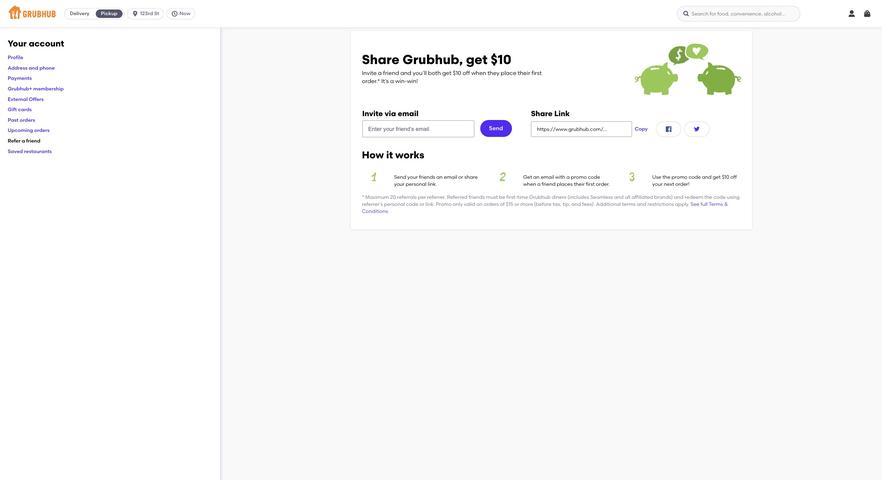 Task type: describe. For each thing, give the bounding box(es) containing it.
per
[[418, 194, 426, 200]]

first inside get an email with a promo code when a friend places their first order.
[[586, 182, 595, 187]]

diners
[[552, 194, 567, 200]]

share for link
[[531, 109, 553, 118]]

grubhub,
[[403, 52, 463, 67]]

their inside share grubhub, get $10 invite a friend and you'll both get $10 off when they place their first order.* it's a win-win!
[[518, 70, 530, 76]]

first inside share grubhub, get $10 invite a friend and you'll both get $10 off when they place their first order.* it's a win-win!
[[532, 70, 542, 76]]

or inside "send your friends an email or share your personal link."
[[458, 174, 463, 180]]

valid
[[464, 201, 475, 207]]

refer a friend link
[[8, 138, 40, 144]]

send button
[[480, 120, 512, 137]]

0 vertical spatial get
[[466, 52, 488, 67]]

tax,
[[553, 201, 562, 207]]

a right refer
[[22, 138, 25, 144]]

past
[[8, 117, 19, 123]]

delivery
[[70, 11, 89, 17]]

profile
[[8, 55, 23, 61]]

place
[[501, 70, 517, 76]]

phone
[[39, 65, 55, 71]]

redeem
[[685, 194, 703, 200]]

how it works
[[362, 149, 424, 161]]

gift
[[8, 107, 17, 113]]

copy
[[635, 126, 648, 132]]

tip,
[[563, 201, 570, 207]]

referrer.
[[427, 194, 446, 200]]

123rd st button
[[127, 8, 167, 19]]

share for grubhub,
[[362, 52, 400, 67]]

1 vertical spatial get
[[442, 70, 452, 76]]

it
[[386, 149, 393, 161]]

see full terms & conditions link
[[362, 201, 728, 215]]

time
[[517, 194, 528, 200]]

promo inside get an email with a promo code when a friend places their first order.
[[571, 174, 587, 180]]

external offers
[[8, 96, 44, 102]]

restrictions
[[648, 201, 674, 207]]

a right it's
[[390, 78, 394, 84]]

grubhub+ membership
[[8, 86, 64, 92]]

0 horizontal spatial friend
[[26, 138, 40, 144]]

all
[[625, 194, 631, 200]]

upcoming
[[8, 128, 33, 134]]

on
[[477, 201, 483, 207]]

gift cards link
[[8, 107, 32, 113]]

link
[[554, 109, 570, 118]]

copy button
[[632, 122, 651, 137]]

off inside use the promo code and get $10 off your next order!
[[731, 174, 737, 180]]

now
[[180, 11, 191, 17]]

refer a friend
[[8, 138, 40, 144]]

you'll
[[413, 70, 427, 76]]

profile link
[[8, 55, 23, 61]]

send your friends an email or share your personal link.
[[394, 174, 478, 187]]

additional
[[596, 201, 621, 207]]

the inside use the promo code and get $10 off your next order!
[[663, 174, 671, 180]]

address and phone link
[[8, 65, 55, 71]]

order.
[[596, 182, 610, 187]]

invite via email
[[362, 109, 419, 118]]

it's
[[381, 78, 389, 84]]

affiliated
[[632, 194, 653, 200]]

and left phone
[[29, 65, 38, 71]]

apply.
[[675, 201, 690, 207]]

fees).
[[582, 201, 595, 207]]

link. inside "send your friends an email or share your personal link."
[[428, 182, 437, 187]]

saved
[[8, 148, 23, 154]]

full
[[701, 201, 708, 207]]

address and phone
[[8, 65, 55, 71]]

get inside use the promo code and get $10 off your next order!
[[713, 174, 721, 180]]

places
[[557, 182, 573, 187]]

(before
[[534, 201, 552, 207]]

of
[[500, 201, 505, 207]]

0 horizontal spatial or
[[420, 201, 424, 207]]

grubhub+
[[8, 86, 32, 92]]

must
[[486, 194, 498, 200]]

share link
[[531, 109, 570, 118]]

and left the all on the top right
[[614, 194, 624, 200]]

grubhub
[[529, 194, 551, 200]]

and inside use the promo code and get $10 off your next order!
[[702, 174, 712, 180]]

promo inside use the promo code and get $10 off your next order!
[[672, 174, 688, 180]]

past orders link
[[8, 117, 35, 123]]

1 horizontal spatial svg image
[[683, 10, 690, 17]]

cards
[[18, 107, 32, 113]]

delivery button
[[65, 8, 94, 19]]

external offers link
[[8, 96, 44, 102]]

referred
[[447, 194, 468, 200]]

step 3 image
[[620, 173, 644, 181]]

step 2 image
[[491, 173, 515, 181]]

Search for food, convenience, alcohol... search field
[[677, 6, 801, 21]]

and down (includes
[[572, 201, 581, 207]]

only
[[453, 201, 463, 207]]

and inside share grubhub, get $10 invite a friend and you'll both get $10 off when they place their first order.* it's a win-win!
[[401, 70, 411, 76]]

be
[[499, 194, 505, 200]]

pickup button
[[94, 8, 124, 19]]

terms
[[709, 201, 723, 207]]

a up grubhub
[[537, 182, 541, 187]]

orders inside * maximum 20 referrals per referrer. referred friends must be first-time grubhub diners (includes seamless and all affiliated brands) and redeem the code using referrer's personal code or link. promo only valid on orders of $15 or more (before tax, tip, and fees). additional terms and restrictions apply.
[[484, 201, 499, 207]]

your
[[8, 38, 27, 49]]



Task type: vqa. For each thing, say whether or not it's contained in the screenshot.
Andy's Pizza Foggy Bottom logo
no



Task type: locate. For each thing, give the bounding box(es) containing it.
using
[[727, 194, 740, 200]]

link. down referrer.
[[426, 201, 435, 207]]

$10 up using in the top of the page
[[722, 174, 729, 180]]

win!
[[407, 78, 418, 84]]

payments link
[[8, 76, 32, 82]]

external
[[8, 96, 28, 102]]

share grubhub, get $10 invite a friend and you'll both get $10 off when they place their first order.* it's a win-win!
[[362, 52, 542, 84]]

1 vertical spatial off
[[731, 174, 737, 180]]

0 horizontal spatial friends
[[419, 174, 435, 180]]

how
[[362, 149, 384, 161]]

personal
[[406, 182, 427, 187], [384, 201, 405, 207]]

0 horizontal spatial their
[[518, 70, 530, 76]]

0 horizontal spatial send
[[394, 174, 406, 180]]

1 vertical spatial personal
[[384, 201, 405, 207]]

share inside share grubhub, get $10 invite a friend and you'll both get $10 off when they place their first order.* it's a win-win!
[[362, 52, 400, 67]]

2 horizontal spatial get
[[713, 174, 721, 180]]

code inside use the promo code and get $10 off your next order!
[[689, 174, 701, 180]]

orders for upcoming orders
[[34, 128, 50, 134]]

code
[[588, 174, 600, 180], [689, 174, 701, 180], [714, 194, 726, 200], [406, 201, 418, 207]]

see
[[691, 201, 700, 207]]

0 vertical spatial $10
[[491, 52, 512, 67]]

orders up upcoming orders at the left of page
[[20, 117, 35, 123]]

send
[[489, 125, 503, 132], [394, 174, 406, 180]]

when
[[471, 70, 486, 76], [523, 182, 536, 187]]

and up apply.
[[674, 194, 684, 200]]

1 horizontal spatial send
[[489, 125, 503, 132]]

svg image
[[863, 10, 872, 18], [171, 10, 178, 17], [683, 10, 690, 17]]

now button
[[167, 8, 198, 19]]

orders for past orders
[[20, 117, 35, 123]]

0 vertical spatial invite
[[362, 70, 377, 76]]

email left with
[[541, 174, 554, 180]]

2 vertical spatial friend
[[542, 182, 556, 187]]

and up redeem
[[702, 174, 712, 180]]

a
[[378, 70, 382, 76], [390, 78, 394, 84], [22, 138, 25, 144], [567, 174, 570, 180], [537, 182, 541, 187]]

2 horizontal spatial $10
[[722, 174, 729, 180]]

address
[[8, 65, 28, 71]]

send inside button
[[489, 125, 503, 132]]

pickup
[[101, 11, 118, 17]]

personal down the 20
[[384, 201, 405, 207]]

1 vertical spatial friends
[[469, 194, 485, 200]]

orders
[[20, 117, 35, 123], [34, 128, 50, 134], [484, 201, 499, 207]]

$10
[[491, 52, 512, 67], [453, 70, 461, 76], [722, 174, 729, 180]]

get right both
[[442, 70, 452, 76]]

when left they
[[471, 70, 486, 76]]

code up terms
[[714, 194, 726, 200]]

order!
[[676, 182, 690, 187]]

123rd
[[140, 11, 153, 17]]

they
[[488, 70, 500, 76]]

use the promo code and get $10 off your next order!
[[653, 174, 737, 187]]

and down affiliated
[[637, 201, 647, 207]]

send for send
[[489, 125, 503, 132]]

your up the 20
[[394, 182, 405, 187]]

invite inside share grubhub, get $10 invite a friend and you'll both get $10 off when they place their first order.* it's a win-win!
[[362, 70, 377, 76]]

friend up saved restaurants
[[26, 138, 40, 144]]

0 horizontal spatial the
[[663, 174, 671, 180]]

1 horizontal spatial personal
[[406, 182, 427, 187]]

your inside use the promo code and get $10 off your next order!
[[653, 182, 663, 187]]

svg image
[[848, 10, 856, 18], [132, 10, 139, 17], [665, 125, 673, 134], [693, 125, 701, 134]]

1 vertical spatial link.
[[426, 201, 435, 207]]

1 vertical spatial the
[[705, 194, 712, 200]]

0 horizontal spatial an
[[437, 174, 443, 180]]

0 horizontal spatial off
[[463, 70, 470, 76]]

email inside "send your friends an email or share your personal link."
[[444, 174, 457, 180]]

their up (includes
[[574, 182, 585, 187]]

when down get
[[523, 182, 536, 187]]

or left "share"
[[458, 174, 463, 180]]

referrals
[[397, 194, 417, 200]]

get an email with a promo code when a friend places their first order.
[[523, 174, 610, 187]]

get
[[466, 52, 488, 67], [442, 70, 452, 76], [713, 174, 721, 180]]

an inside get an email with a promo code when a friend places their first order.
[[534, 174, 540, 180]]

and up win-
[[401, 70, 411, 76]]

1 horizontal spatial when
[[523, 182, 536, 187]]

None text field
[[531, 122, 632, 137]]

with
[[555, 174, 565, 180]]

link.
[[428, 182, 437, 187], [426, 201, 435, 207]]

2 an from the left
[[534, 174, 540, 180]]

personal inside * maximum 20 referrals per referrer. referred friends must be first-time grubhub diners (includes seamless and all affiliated brands) and redeem the code using referrer's personal code or link. promo only valid on orders of $15 or more (before tax, tip, and fees). additional terms and restrictions apply.
[[384, 201, 405, 207]]

1 vertical spatial their
[[574, 182, 585, 187]]

friends inside * maximum 20 referrals per referrer. referred friends must be first-time grubhub diners (includes seamless and all affiliated brands) and redeem the code using referrer's personal code or link. promo only valid on orders of $15 or more (before tax, tip, and fees). additional terms and restrictions apply.
[[469, 194, 485, 200]]

code up order!
[[689, 174, 701, 180]]

2 vertical spatial $10
[[722, 174, 729, 180]]

personal inside "send your friends an email or share your personal link."
[[406, 182, 427, 187]]

0 horizontal spatial svg image
[[171, 10, 178, 17]]

2 horizontal spatial email
[[541, 174, 554, 180]]

send for send your friends an email or share your personal link.
[[394, 174, 406, 180]]

$10 right both
[[453, 70, 461, 76]]

get up terms
[[713, 174, 721, 180]]

code down referrals
[[406, 201, 418, 207]]

1 horizontal spatial or
[[458, 174, 463, 180]]

1 vertical spatial first
[[586, 182, 595, 187]]

Enter your friend's email email field
[[362, 121, 474, 137]]

referrer's
[[362, 201, 383, 207]]

seamless
[[591, 194, 613, 200]]

1 vertical spatial send
[[394, 174, 406, 180]]

email right via
[[398, 109, 419, 118]]

0 vertical spatial friends
[[419, 174, 435, 180]]

$10 inside use the promo code and get $10 off your next order!
[[722, 174, 729, 180]]

123rd st
[[140, 11, 159, 17]]

$10 up place at the top of the page
[[491, 52, 512, 67]]

0 vertical spatial when
[[471, 70, 486, 76]]

code up order.
[[588, 174, 600, 180]]

1 horizontal spatial an
[[534, 174, 540, 180]]

friends inside "send your friends an email or share your personal link."
[[419, 174, 435, 180]]

promo up order!
[[672, 174, 688, 180]]

share
[[362, 52, 400, 67], [531, 109, 553, 118]]

or down per
[[420, 201, 424, 207]]

invite up order.* at the left top
[[362, 70, 377, 76]]

the up next
[[663, 174, 671, 180]]

a right with
[[567, 174, 570, 180]]

1 vertical spatial when
[[523, 182, 536, 187]]

grubhub+ membership link
[[8, 86, 64, 92]]

2 horizontal spatial or
[[515, 201, 519, 207]]

0 vertical spatial friend
[[383, 70, 399, 76]]

1 vertical spatial share
[[531, 109, 553, 118]]

2 vertical spatial orders
[[484, 201, 499, 207]]

0 horizontal spatial get
[[442, 70, 452, 76]]

your
[[408, 174, 418, 180], [394, 182, 405, 187], [653, 182, 663, 187]]

promo up places
[[571, 174, 587, 180]]

their
[[518, 70, 530, 76], [574, 182, 585, 187]]

0 horizontal spatial $10
[[453, 70, 461, 76]]

refer
[[8, 138, 21, 144]]

0 horizontal spatial email
[[398, 109, 419, 118]]

an right get
[[534, 174, 540, 180]]

the up 'full'
[[705, 194, 712, 200]]

invite left via
[[362, 109, 383, 118]]

friend up it's
[[383, 70, 399, 76]]

use
[[653, 174, 662, 180]]

get up they
[[466, 52, 488, 67]]

their inside get an email with a promo code when a friend places their first order.
[[574, 182, 585, 187]]

share up it's
[[362, 52, 400, 67]]

when inside get an email with a promo code when a friend places their first order.
[[523, 182, 536, 187]]

1 horizontal spatial promo
[[672, 174, 688, 180]]

2 horizontal spatial friend
[[542, 182, 556, 187]]

1 vertical spatial friend
[[26, 138, 40, 144]]

1 horizontal spatial $10
[[491, 52, 512, 67]]

email for invite via email
[[398, 109, 419, 118]]

brands)
[[654, 194, 673, 200]]

&
[[724, 201, 728, 207]]

2 vertical spatial get
[[713, 174, 721, 180]]

first
[[532, 70, 542, 76], [586, 182, 595, 187]]

1 horizontal spatial friends
[[469, 194, 485, 200]]

0 vertical spatial send
[[489, 125, 503, 132]]

0 vertical spatial orders
[[20, 117, 35, 123]]

0 horizontal spatial personal
[[384, 201, 405, 207]]

your down use
[[653, 182, 663, 187]]

off up using in the top of the page
[[731, 174, 737, 180]]

saved restaurants link
[[8, 148, 52, 154]]

an up referrer.
[[437, 174, 443, 180]]

link. inside * maximum 20 referrals per referrer. referred friends must be first-time grubhub diners (includes seamless and all affiliated brands) and redeem the code using referrer's personal code or link. promo only valid on orders of $15 or more (before tax, tip, and fees). additional terms and restrictions apply.
[[426, 201, 435, 207]]

first left order.
[[586, 182, 595, 187]]

off left they
[[463, 70, 470, 76]]

via
[[385, 109, 396, 118]]

see full terms & conditions
[[362, 201, 728, 215]]

1 horizontal spatial their
[[574, 182, 585, 187]]

membership
[[33, 86, 64, 92]]

0 horizontal spatial your
[[394, 182, 405, 187]]

step 1 image
[[362, 173, 386, 181]]

0 vertical spatial off
[[463, 70, 470, 76]]

2 horizontal spatial svg image
[[863, 10, 872, 18]]

1 horizontal spatial share
[[531, 109, 553, 118]]

1 horizontal spatial your
[[408, 174, 418, 180]]

1 horizontal spatial friend
[[383, 70, 399, 76]]

win-
[[395, 78, 407, 84]]

0 vertical spatial link.
[[428, 182, 437, 187]]

share grubhub and save image
[[635, 42, 741, 95]]

friend down with
[[542, 182, 556, 187]]

payments
[[8, 76, 32, 82]]

.
[[388, 209, 389, 215]]

0 vertical spatial their
[[518, 70, 530, 76]]

an inside "send your friends an email or share your personal link."
[[437, 174, 443, 180]]

20
[[390, 194, 396, 200]]

maximum
[[365, 194, 389, 200]]

2 promo from the left
[[672, 174, 688, 180]]

0 vertical spatial first
[[532, 70, 542, 76]]

restaurants
[[24, 148, 52, 154]]

upcoming orders
[[8, 128, 50, 134]]

both
[[428, 70, 441, 76]]

your up referrals
[[408, 174, 418, 180]]

email for get an email with a promo code when a friend places their first order.
[[541, 174, 554, 180]]

* maximum 20 referrals per referrer. referred friends must be first-time grubhub diners (includes seamless and all affiliated brands) and redeem the code using referrer's personal code or link. promo only valid on orders of $15 or more (before tax, tip, and fees). additional terms and restrictions apply.
[[362, 194, 740, 207]]

1 horizontal spatial the
[[705, 194, 712, 200]]

svg image inside now button
[[171, 10, 178, 17]]

their right place at the top of the page
[[518, 70, 530, 76]]

conditions
[[362, 209, 388, 215]]

1 vertical spatial orders
[[34, 128, 50, 134]]

1 horizontal spatial email
[[444, 174, 457, 180]]

1 an from the left
[[437, 174, 443, 180]]

2 horizontal spatial your
[[653, 182, 663, 187]]

0 vertical spatial the
[[663, 174, 671, 180]]

1 vertical spatial invite
[[362, 109, 383, 118]]

the
[[663, 174, 671, 180], [705, 194, 712, 200]]

1 horizontal spatial get
[[466, 52, 488, 67]]

0 horizontal spatial promo
[[571, 174, 587, 180]]

friends up per
[[419, 174, 435, 180]]

0 vertical spatial share
[[362, 52, 400, 67]]

orders down must
[[484, 201, 499, 207]]

0 horizontal spatial first
[[532, 70, 542, 76]]

code inside get an email with a promo code when a friend places their first order.
[[588, 174, 600, 180]]

a up it's
[[378, 70, 382, 76]]

*
[[362, 194, 364, 200]]

email
[[398, 109, 419, 118], [444, 174, 457, 180], [541, 174, 554, 180]]

1 horizontal spatial first
[[586, 182, 595, 187]]

0 horizontal spatial when
[[471, 70, 486, 76]]

email inside get an email with a promo code when a friend places their first order.
[[541, 174, 554, 180]]

terms
[[622, 201, 636, 207]]

or right the $15
[[515, 201, 519, 207]]

svg image inside "123rd st" button
[[132, 10, 139, 17]]

first right place at the top of the page
[[532, 70, 542, 76]]

friend inside get an email with a promo code when a friend places their first order.
[[542, 182, 556, 187]]

past orders
[[8, 117, 35, 123]]

friends up on
[[469, 194, 485, 200]]

share left the link
[[531, 109, 553, 118]]

an
[[437, 174, 443, 180], [534, 174, 540, 180]]

promo
[[571, 174, 587, 180], [672, 174, 688, 180]]

personal up per
[[406, 182, 427, 187]]

the inside * maximum 20 referrals per referrer. referred friends must be first-time grubhub diners (includes seamless and all affiliated brands) and redeem the code using referrer's personal code or link. promo only valid on orders of $15 or more (before tax, tip, and fees). additional terms and restrictions apply.
[[705, 194, 712, 200]]

email left "share"
[[444, 174, 457, 180]]

1 promo from the left
[[571, 174, 587, 180]]

and
[[29, 65, 38, 71], [401, 70, 411, 76], [702, 174, 712, 180], [614, 194, 624, 200], [674, 194, 684, 200], [572, 201, 581, 207], [637, 201, 647, 207]]

send inside "send your friends an email or share your personal link."
[[394, 174, 406, 180]]

0 vertical spatial personal
[[406, 182, 427, 187]]

next
[[664, 182, 674, 187]]

off inside share grubhub, get $10 invite a friend and you'll both get $10 off when they place their first order.* it's a win-win!
[[463, 70, 470, 76]]

friend inside share grubhub, get $10 invite a friend and you'll both get $10 off when they place their first order.* it's a win-win!
[[383, 70, 399, 76]]

link. up referrer.
[[428, 182, 437, 187]]

when inside share grubhub, get $10 invite a friend and you'll both get $10 off when they place their first order.* it's a win-win!
[[471, 70, 486, 76]]

share
[[465, 174, 478, 180]]

(includes
[[568, 194, 589, 200]]

order.*
[[362, 78, 380, 84]]

1 vertical spatial $10
[[453, 70, 461, 76]]

your account
[[8, 38, 64, 49]]

0 horizontal spatial share
[[362, 52, 400, 67]]

first-
[[507, 194, 517, 200]]

main navigation navigation
[[0, 0, 882, 27]]

account
[[29, 38, 64, 49]]

orders up refer a friend
[[34, 128, 50, 134]]

more
[[521, 201, 533, 207]]

1 horizontal spatial off
[[731, 174, 737, 180]]

offers
[[29, 96, 44, 102]]



